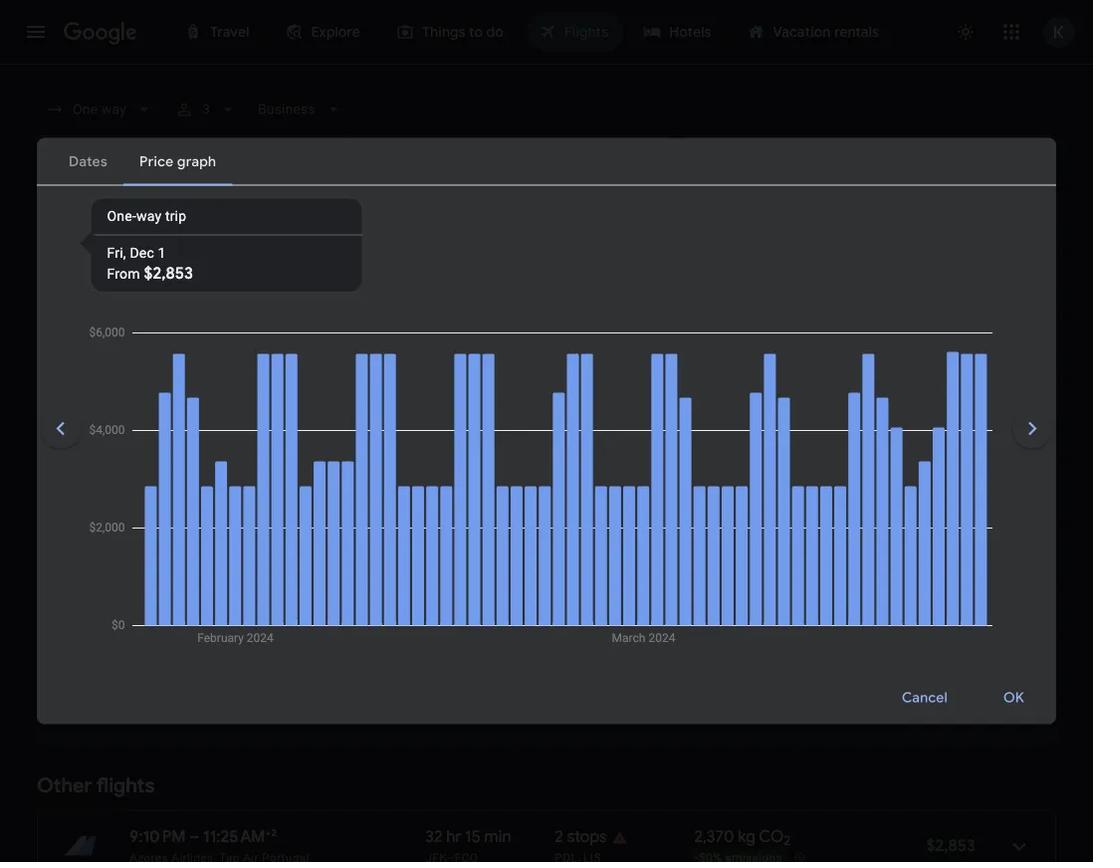 Task type: describe. For each thing, give the bounding box(es) containing it.
2,306
[[695, 502, 735, 523]]

assistance
[[866, 377, 927, 391]]

-53% emissions
[[696, 452, 783, 466]]

fco inside "15 hr 35 min – fco"
[[455, 452, 479, 466]]

– left 3:55 pm
[[202, 577, 212, 597]]

ranked based on price and convenience
[[37, 377, 261, 391]]

stops button
[[157, 199, 240, 231]]

best flights
[[37, 347, 141, 372]]

2 inside 9:10 pm – 11:25 am + 2
[[271, 827, 277, 839]]

learn more about tracked prices image
[[156, 283, 174, 301]]

2,334 kg co 2
[[695, 577, 791, 600]]

stops
[[169, 206, 206, 224]]

0 vertical spatial portugal
[[262, 452, 310, 466]]

lis inside 2 stops pdl , lis
[[584, 452, 602, 466]]

include
[[333, 377, 373, 391]]

fri, dec 1 from $2,853
[[107, 245, 193, 283]]

none search field containing all filters
[[37, 92, 1057, 264]]

$2,853 inside fri, dec 1 from $2,853
[[144, 263, 193, 283]]

kg for 2,251
[[734, 427, 752, 448]]

1 and from the left
[[167, 377, 188, 391]]

co for 2,334
[[759, 577, 784, 597]]

co for 2,370
[[759, 827, 784, 847]]

2,370
[[695, 827, 735, 847]]

10
[[580, 601, 594, 615]]

sort
[[974, 375, 1002, 393]]

1 inside 10:00 pm – 3:55 pm + 1
[[278, 577, 282, 589]]

1 horizontal spatial 15
[[466, 827, 481, 847]]

jfk
[[426, 601, 447, 615]]

– inside "15 hr 35 min – fco"
[[447, 452, 455, 466]]

Departure time: 9:10 PM. text field
[[130, 427, 186, 448]]

– right 9:10 pm text box
[[190, 827, 200, 847]]

cancel
[[903, 689, 948, 707]]

- for 2,251
[[696, 452, 699, 466]]

2 inside 2,334 kg co 2
[[784, 583, 791, 600]]

sort by: button
[[966, 366, 1057, 401]]

charges
[[618, 377, 663, 391]]

ok
[[1004, 689, 1025, 707]]

Departure time: 9:10 PM. text field
[[130, 827, 186, 847]]

32 hr 15 min
[[426, 827, 512, 847]]

other flights
[[37, 774, 155, 799]]

10:00 pm – 3:55 pm + 1
[[130, 577, 282, 597]]

prices
[[111, 283, 152, 301]]

2 fees from the left
[[714, 377, 738, 391]]

1 fees from the left
[[470, 377, 494, 391]]

5:40 pm
[[130, 502, 189, 523]]

1 inside '5:40 pm – 11:25 am + 1'
[[274, 502, 279, 515]]

$6,756 for 2,334
[[927, 586, 976, 606]]

min inside 1 stop 2 hr 10 min lis
[[597, 601, 618, 615]]

on
[[119, 377, 133, 391]]

azores
[[130, 452, 168, 466]]

co for 2,251
[[755, 427, 780, 448]]

2 and from the left
[[666, 377, 687, 391]]

11:25 am for 9:10 pm
[[203, 827, 266, 847]]

9:10 pm for 11:25 am
[[130, 827, 186, 847]]

stops for 2 stops
[[568, 827, 607, 847]]

Arrival time: 6:45 PM on  Saturday, December 2. text field
[[203, 427, 271, 448]]

tap for 10:00 pm
[[130, 601, 150, 615]]

-51% emissions for 2,334
[[696, 602, 783, 616]]

min for 11 hr 55 min jfk – fco
[[483, 577, 510, 597]]

32
[[426, 827, 443, 847]]

11 hr 45 min ewr – fco
[[426, 502, 510, 540]]

hr for 15 hr 35 min – fco
[[445, 427, 460, 448]]

min for 32 hr 15 min
[[485, 827, 512, 847]]

2,370 kg co 2
[[695, 827, 791, 850]]

bags
[[364, 206, 396, 224]]

Arrival time: 11:25 AM on  Saturday, December 2. text field
[[207, 502, 279, 523]]

scroll backward image
[[37, 405, 85, 453]]

0 vertical spatial air
[[243, 452, 259, 466]]

optional
[[568, 377, 615, 391]]

leaves john f. kennedy international airport at 10:00 pm on friday, december 1 and arrives at leonardo da vinci–fiumicino airport at 3:55 pm on saturday, december 2. element
[[130, 577, 282, 597]]

dec 1
[[186, 283, 222, 301]]

2 inside "2 stops flight." element
[[555, 827, 564, 847]]

2 stops
[[555, 827, 607, 847]]

kg for 2,306
[[739, 502, 757, 523]]

2,251
[[695, 427, 731, 448]]

price
[[136, 377, 164, 391]]

2853 US dollars text field
[[927, 836, 976, 856]]

leaves john f. kennedy international airport at 9:10 pm on friday, december 1 and arrives at leonardo da vinci–fiumicino airport at 11:25 am on sunday, december 3. element
[[130, 827, 277, 847]]

tap air portugal for 10:00 pm
[[130, 601, 220, 615]]

hr for 11 hr 55 min jfk – fco
[[442, 577, 457, 597]]

learn more about ranking image
[[265, 375, 283, 393]]

adults.
[[526, 377, 565, 391]]

1 stop flight. element for 11 hr 45 min
[[555, 502, 597, 525]]

1 2 stops flight. element from the top
[[555, 427, 607, 451]]

lis for 2,306
[[621, 526, 639, 540]]

passenger
[[804, 377, 863, 391]]

all filters button
[[37, 199, 149, 231]]

convenience
[[191, 377, 261, 391]]

+ for 55
[[273, 577, 278, 589]]

11:25 am for 5:40 pm
[[207, 502, 269, 523]]

azores airlines, tap air portugal
[[130, 452, 310, 466]]

one-
[[107, 208, 136, 225]]

35
[[464, 427, 482, 448]]

dec inside find the best price region
[[186, 283, 213, 301]]

by:
[[1005, 375, 1025, 393]]

prices
[[295, 377, 330, 391]]

total duration 11 hr 45 min. element
[[426, 502, 555, 525]]

51% for 2,306
[[699, 527, 722, 541]]

11 hr 55 min jfk – fco
[[426, 577, 510, 615]]

air for 11:25 am
[[153, 526, 169, 540]]

1 down pdl
[[555, 502, 561, 523]]

15 inside "15 hr 35 min – fco"
[[426, 427, 441, 448]]

3 inside popup button
[[202, 101, 210, 118]]

2 inside 2 stops pdl , lis
[[555, 427, 564, 448]]

fco for 45
[[459, 526, 483, 540]]

55 inside 1 stop 1 hr 55 min lis
[[580, 526, 594, 540]]

total duration 15 hr 35 min. element
[[426, 427, 555, 451]]

track prices
[[71, 283, 152, 301]]

1 stop 2 hr 10 min lis
[[555, 577, 639, 615]]

flights for best flights
[[83, 347, 141, 372]]

5:40 pm – 11:25 am + 1
[[130, 502, 279, 523]]

bag
[[690, 377, 711, 391]]

2 stops pdl , lis
[[555, 427, 607, 466]]

may
[[741, 377, 765, 391]]

Departure time: 5:40 PM. text field
[[130, 502, 189, 523]]

9:10 pm for 6:45 pm
[[130, 427, 186, 448]]

Arrival time: 3:55 PM on  Saturday, December 2. text field
[[215, 577, 282, 597]]

9:10 pm – 11:25 am + 2
[[130, 827, 277, 847]]

+ for 35
[[261, 427, 267, 440]]

1 stop 1 hr 55 min lis
[[555, 502, 639, 540]]

airlines button
[[248, 199, 344, 231]]

track
[[71, 283, 107, 301]]

best
[[37, 347, 78, 372]]

2 inside the 2,251 kg co 2
[[780, 434, 787, 450]]

for
[[497, 377, 513, 391]]

1 inside find the best price region
[[216, 283, 222, 301]]

emissions for 2,334
[[726, 602, 783, 616]]

1 down total duration 11 hr 45 min. element
[[555, 526, 562, 540]]

hr for 32 hr 15 min
[[447, 827, 462, 847]]

– right departure time: 5:40 pm. text box at the left bottom
[[193, 502, 203, 523]]

2,251 kg co 2
[[695, 427, 787, 450]]

0 vertical spatial tap
[[219, 452, 240, 466]]

fri,
[[107, 245, 126, 262]]

+ inside 9:10 pm – 11:25 am + 2
[[266, 827, 271, 839]]

tap air portugal for 5:40 pm
[[130, 526, 220, 540]]

sort by:
[[974, 375, 1025, 393]]

ranked
[[37, 377, 78, 391]]

1 inside 1 stop 2 hr 10 min lis
[[555, 577, 561, 597]]

Arrival time: 11:25 AM on  Sunday, December 3. text field
[[203, 827, 277, 847]]

6:45 pm
[[203, 427, 261, 448]]

1 inside fri, dec 1 from $2,853
[[158, 245, 166, 262]]



Task type: vqa. For each thing, say whether or not it's contained in the screenshot.
SUGGESTED TRIPS FROM SAN FRANCISCO region
no



Task type: locate. For each thing, give the bounding box(es) containing it.
1 -51% emissions from the top
[[696, 527, 783, 541]]

2 inside 2,370 kg co 2
[[784, 833, 791, 850]]

kg for 2,334
[[738, 577, 755, 597]]

0 vertical spatial 1 stop flight. element
[[555, 502, 597, 525]]

2 emissions from the top
[[726, 527, 783, 541]]

0 vertical spatial 2 stops flight. element
[[555, 427, 607, 451]]

2 tap air portugal from the top
[[130, 601, 220, 615]]

1 stops from the top
[[568, 427, 607, 448]]

45
[[461, 502, 479, 523]]

portugal down leaves newark liberty international airport at 5:40 pm on friday, december 1 and arrives at leonardo da vinci–fiumicino airport at 11:25 am on saturday, december 2. "element"
[[172, 526, 220, 540]]

11:25 am right 9:10 pm text box
[[203, 827, 266, 847]]

1 emissions from the top
[[726, 452, 783, 466]]

0 vertical spatial 3
[[202, 101, 210, 118]]

stops
[[568, 427, 607, 448], [568, 827, 607, 847]]

trip
[[165, 208, 187, 225]]

min right 45
[[483, 502, 510, 523]]

dec inside fri, dec 1 from $2,853
[[130, 245, 154, 262]]

1 stop flight. element for 11 hr 55 min
[[555, 577, 597, 600]]

tap down departure time: 5:40 pm. text box at the left bottom
[[130, 526, 150, 540]]

kg inside the 2,251 kg co 2
[[734, 427, 752, 448]]

9:10 pm down "other flights"
[[130, 827, 186, 847]]

hr inside 1 stop 2 hr 10 min lis
[[565, 601, 577, 615]]

2 vertical spatial air
[[153, 601, 169, 615]]

min for 11 hr 45 min ewr – fco
[[483, 502, 510, 523]]

1 up the learn more about tracked prices icon
[[158, 245, 166, 262]]

lis up 1 stop 2 hr 10 min lis
[[621, 526, 639, 540]]

and left 'bag'
[[666, 377, 687, 391]]

– inside 11 hr 45 min ewr – fco
[[451, 526, 459, 540]]

0 horizontal spatial 55
[[461, 577, 479, 597]]

stops up ,
[[568, 427, 607, 448]]

total duration 32 hr 15 min. element
[[426, 827, 555, 850]]

way
[[136, 208, 162, 225]]

1 right 6:45 pm
[[267, 427, 271, 440]]

0 horizontal spatial and
[[167, 377, 188, 391]]

0 vertical spatial -
[[696, 452, 699, 466]]

air for 3:55 pm
[[153, 601, 169, 615]]

1 inside 9:10 pm – 6:45 pm + 1
[[267, 427, 271, 440]]

co inside 2,334 kg co 2
[[759, 577, 784, 597]]

min inside 11 hr 45 min ewr – fco
[[483, 502, 510, 523]]

3:55 pm
[[215, 577, 273, 597]]

hr left '35'
[[445, 427, 460, 448]]

fco
[[455, 452, 479, 466], [459, 526, 483, 540], [455, 601, 479, 615]]

portugal down leaves john f. kennedy international airport at 10:00 pm on friday, december 1 and arrives at leonardo da vinci–fiumicino airport at 3:55 pm on saturday, december 2. element
[[172, 601, 220, 615]]

,
[[578, 452, 581, 466]]

0 vertical spatial tap air portugal
[[130, 526, 220, 540]]

min inside 1 stop 1 hr 55 min lis
[[597, 526, 618, 540]]

co right 2,370
[[759, 827, 784, 847]]

air down arrival time: 6:45 pm on  saturday, december 2. text field
[[243, 452, 259, 466]]

2 51% from the top
[[699, 602, 722, 616]]

1 vertical spatial stop
[[565, 577, 597, 597]]

0 vertical spatial lis
[[584, 452, 602, 466]]

9:10 pm up 'azores'
[[130, 427, 186, 448]]

layover (1 of 1) is a 2 hr 10 min layover at humberto delgado airport in lisbon. element
[[555, 600, 685, 616]]

11:25 am down azores airlines, tap air portugal
[[207, 502, 269, 523]]

hr left 10
[[565, 601, 577, 615]]

2 11 from the top
[[426, 577, 438, 597]]

55 inside 11 hr 55 min jfk – fco
[[461, 577, 479, 597]]

leaves newark liberty international airport at 5:40 pm on friday, december 1 and arrives at leonardo da vinci–fiumicino airport at 11:25 am on saturday, december 2. element
[[130, 502, 279, 523]]

fco down '35'
[[455, 452, 479, 466]]

fco right jfk
[[455, 601, 479, 615]]

1 horizontal spatial 55
[[580, 526, 594, 540]]

other
[[37, 774, 92, 799]]

fees right 'bag'
[[714, 377, 738, 391]]

scroll forward image
[[1009, 405, 1057, 453]]

lis right ,
[[584, 452, 602, 466]]

0 vertical spatial 9:10 pm
[[130, 427, 186, 448]]

1 51% from the top
[[699, 527, 722, 541]]

kg inside '2,306 kg co 2'
[[739, 502, 757, 523]]

co right 2,306
[[760, 502, 785, 523]]

– down total duration 11 hr 55 min. "element"
[[447, 601, 455, 615]]

fees
[[470, 377, 494, 391], [714, 377, 738, 391]]

1 vertical spatial $2,853
[[927, 836, 976, 856]]

1 vertical spatial 11
[[426, 577, 438, 597]]

main content containing best flights
[[37, 279, 1057, 863]]

fco inside 11 hr 55 min jfk – fco
[[455, 601, 479, 615]]

11 inside 11 hr 55 min jfk – fco
[[426, 577, 438, 597]]

air down 5:40 pm at the bottom left of page
[[153, 526, 169, 540]]

dec right fri,
[[130, 245, 154, 262]]

1 vertical spatial 55
[[461, 577, 479, 597]]

one-way trip
[[107, 208, 187, 225]]

portugal down arrival time: 6:45 pm on  saturday, december 2. text field
[[262, 452, 310, 466]]

0 horizontal spatial fees
[[470, 377, 494, 391]]

+ inside 10:00 pm – 3:55 pm + 1
[[273, 577, 278, 589]]

0 horizontal spatial 15
[[426, 427, 441, 448]]

11 for 11 hr 55 min
[[426, 577, 438, 597]]

tap down 6:45 pm
[[219, 452, 240, 466]]

-
[[696, 452, 699, 466], [696, 527, 699, 541], [696, 602, 699, 616]]

$6,756 for 2,306
[[927, 511, 976, 531]]

+ inside 9:10 pm – 6:45 pm + 1
[[261, 427, 267, 440]]

air down departure time: 10:00 pm. text field
[[153, 601, 169, 615]]

10:00 pm
[[130, 577, 198, 597]]

1 vertical spatial 1 stop flight. element
[[555, 577, 597, 600]]

1 vertical spatial -51% emissions
[[696, 602, 783, 616]]

ewr
[[426, 526, 451, 540]]

hr up 1 stop 2 hr 10 min lis
[[565, 526, 577, 540]]

min down 11 hr 45 min ewr – fco
[[483, 577, 510, 597]]

3363 US dollars text field
[[927, 436, 976, 457]]

3 button
[[166, 92, 246, 128]]

-51% emissions for 2,306
[[696, 527, 783, 541]]

2 1 stop flight. element from the top
[[555, 577, 597, 600]]

2 -51% emissions from the top
[[696, 602, 783, 616]]

stops for 2 stops pdl , lis
[[568, 427, 607, 448]]

2
[[555, 427, 564, 448], [780, 434, 787, 450], [785, 508, 792, 525], [784, 583, 791, 600], [555, 601, 562, 615], [271, 827, 277, 839], [555, 827, 564, 847], [784, 833, 791, 850]]

1 vertical spatial tap
[[130, 526, 150, 540]]

1 vertical spatial fco
[[459, 526, 483, 540]]

2 stop from the top
[[565, 577, 597, 597]]

kg inside 2,334 kg co 2
[[738, 577, 755, 597]]

2 $6,756 from the top
[[927, 586, 976, 606]]

– down total duration 15 hr 35 min. element
[[447, 452, 455, 466]]

lis
[[584, 452, 602, 466], [621, 526, 639, 540], [621, 601, 639, 615]]

flights up based
[[83, 347, 141, 372]]

0 vertical spatial dec
[[130, 245, 154, 262]]

1 up layover (1 of 1) is a 2 hr 10 min layover at humberto delgado airport in lisbon. element
[[555, 577, 561, 597]]

min right the 32
[[485, 827, 512, 847]]

55 down 11 hr 45 min ewr – fco
[[461, 577, 479, 597]]

Departure text field
[[734, 136, 989, 190]]

co right 2,334
[[759, 577, 784, 597]]

1 $6,756 from the top
[[927, 511, 976, 531]]

1 vertical spatial -
[[696, 527, 699, 541]]

kg right 2,334
[[738, 577, 755, 597]]

1 - from the top
[[696, 452, 699, 466]]

layover (1 of 2) is a 13 hr 30 min layover at aeroporto joão paulo ii in ponta delgada. layover (2 of 2) is a 7 hr 50 min overnight layover at humberto delgado airport in lisbon. element
[[555, 850, 685, 863]]

airlines
[[260, 206, 310, 224]]

lis inside 1 stop 2 hr 10 min lis
[[621, 601, 639, 615]]

stops inside 2 stops pdl , lis
[[568, 427, 607, 448]]

and
[[167, 377, 188, 391], [666, 377, 687, 391]]

fco down 45
[[459, 526, 483, 540]]

1 vertical spatial portugal
[[172, 526, 220, 540]]

leaves john f. kennedy international airport at 9:10 pm on friday, december 1 and arrives at leonardo da vinci–fiumicino airport at 6:45 pm on saturday, december 2. element
[[130, 427, 271, 448]]

0 horizontal spatial 3
[[202, 101, 210, 118]]

51% down 2,334
[[699, 602, 722, 616]]

0 vertical spatial flights
[[83, 347, 141, 372]]

hr for 11 hr 45 min ewr – fco
[[442, 502, 457, 523]]

apply.
[[768, 377, 801, 391]]

emissions down the 2,251 kg co 2 in the right of the page
[[726, 452, 783, 466]]

$6,756 up $6,756 text box
[[927, 511, 976, 531]]

-51% emissions down 2,334 kg co 2
[[696, 602, 783, 616]]

- down 2,251
[[696, 452, 699, 466]]

tap air portugal
[[130, 526, 220, 540], [130, 601, 220, 615]]

layover (1 of 1) is a 1 hr 55 min layover at humberto delgado airport in lisbon. element
[[555, 525, 685, 541]]

min inside "15 hr 35 min – fco"
[[485, 427, 512, 448]]

airlines,
[[172, 452, 216, 466]]

51% for 2,334
[[699, 602, 722, 616]]

1 vertical spatial 51%
[[699, 602, 722, 616]]

1 tap air portugal from the top
[[130, 526, 220, 540]]

lis for 2,334
[[621, 601, 639, 615]]

total duration 11 hr 55 min. element
[[426, 577, 555, 600]]

tap air portugal down departure time: 10:00 pm. text field
[[130, 601, 220, 615]]

stop inside 1 stop 2 hr 10 min lis
[[565, 577, 597, 597]]

pdl
[[555, 452, 578, 466]]

$3,363
[[927, 436, 976, 457]]

0 vertical spatial 15
[[426, 427, 441, 448]]

portugal for 11:25 am
[[172, 526, 220, 540]]

0 vertical spatial fco
[[455, 452, 479, 466]]

1
[[158, 245, 166, 262], [216, 283, 222, 301], [267, 427, 271, 440], [274, 502, 279, 515], [555, 502, 561, 523], [555, 526, 562, 540], [278, 577, 282, 589], [555, 577, 561, 597]]

2 vertical spatial emissions
[[726, 602, 783, 616]]

0 horizontal spatial $2,853
[[144, 263, 193, 283]]

lis inside 1 stop 1 hr 55 min lis
[[621, 526, 639, 540]]

stop for 11 hr 45 min
[[565, 502, 597, 523]]

tap for 5:40 pm
[[130, 526, 150, 540]]

min up 1 stop 2 hr 10 min lis
[[597, 526, 618, 540]]

1 9:10 pm from the top
[[130, 427, 186, 448]]

2 inside '2,306 kg co 2'
[[785, 508, 792, 525]]

1 vertical spatial 3
[[516, 377, 523, 391]]

$2,853
[[144, 263, 193, 283], [927, 836, 976, 856]]

1 horizontal spatial fees
[[714, 377, 738, 391]]

1 vertical spatial dec
[[186, 283, 213, 301]]

0 vertical spatial $6,756
[[927, 511, 976, 531]]

3 inside main content
[[516, 377, 523, 391]]

co up -53% emissions
[[755, 427, 780, 448]]

Departure time: 10:00 PM. text field
[[130, 577, 198, 597]]

1 vertical spatial stops
[[568, 827, 607, 847]]

+
[[459, 377, 466, 391], [261, 427, 267, 440], [269, 502, 274, 515], [273, 577, 278, 589], [266, 827, 271, 839]]

portugal
[[262, 452, 310, 466], [172, 526, 220, 540], [172, 601, 220, 615]]

2 - from the top
[[696, 527, 699, 541]]

emissions down '2,306 kg co 2'
[[726, 527, 783, 541]]

3 - from the top
[[696, 602, 699, 616]]

lis right 10
[[621, 601, 639, 615]]

– up the 'airlines,'
[[190, 427, 200, 448]]

hr inside "15 hr 35 min – fco"
[[445, 427, 460, 448]]

2 9:10 pm from the top
[[130, 827, 186, 847]]

layover (1 of 2) is a 1 hr 50 min layover at aeroporto joão paulo ii in ponta delgada. layover (2 of 2) is a 2 hr 50 min layover at humberto delgado airport in lisbon. element
[[555, 451, 685, 467]]

2 vertical spatial fco
[[455, 601, 479, 615]]

1 vertical spatial air
[[153, 526, 169, 540]]

stop up layover (1 of 1) is a 1 hr 55 min layover at humberto delgado airport in lisbon. element
[[565, 502, 597, 523]]

1 horizontal spatial 3
[[516, 377, 523, 391]]

2 vertical spatial lis
[[621, 601, 639, 615]]

None search field
[[37, 92, 1057, 264]]

0 vertical spatial 55
[[580, 526, 594, 540]]

emissions for 2,251
[[726, 452, 783, 466]]

2 stops flight. element
[[555, 427, 607, 451], [555, 827, 607, 850]]

0 vertical spatial $2,853
[[144, 263, 193, 283]]

portugal for 3:55 pm
[[172, 601, 220, 615]]

required
[[377, 377, 423, 391]]

51% down 2,306
[[699, 527, 722, 541]]

-51% emissions
[[696, 527, 783, 541], [696, 602, 783, 616]]

emissions for 2,306
[[726, 527, 783, 541]]

1 right 3:55 pm
[[278, 577, 282, 589]]

dec right the learn more about tracked prices icon
[[186, 283, 213, 301]]

1 vertical spatial 11:25 am
[[203, 827, 266, 847]]

0 vertical spatial emissions
[[726, 452, 783, 466]]

9:10 pm
[[130, 427, 186, 448], [130, 827, 186, 847]]

hr inside 1 stop 1 hr 55 min lis
[[565, 526, 577, 540]]

co inside the 2,251 kg co 2
[[755, 427, 780, 448]]

- down 2,334
[[696, 602, 699, 616]]

fco for 55
[[455, 601, 479, 615]]

–
[[190, 427, 200, 448], [447, 452, 455, 466], [193, 502, 203, 523], [451, 526, 459, 540], [202, 577, 212, 597], [447, 601, 455, 615], [190, 827, 200, 847]]

- down 2,306
[[696, 527, 699, 541]]

and right the price
[[167, 377, 188, 391]]

2 stops from the top
[[568, 827, 607, 847]]

0 vertical spatial 11:25 am
[[207, 502, 269, 523]]

2,334
[[695, 577, 734, 597]]

2 vertical spatial -
[[696, 602, 699, 616]]

11
[[426, 502, 438, 523], [426, 577, 438, 597]]

15 hr 35 min – fco
[[426, 427, 512, 466]]

emissions down 2,334 kg co 2
[[726, 602, 783, 616]]

tap down departure time: 10:00 pm. text field
[[130, 601, 150, 615]]

flights up 9:10 pm text box
[[96, 774, 155, 799]]

cancel button
[[879, 674, 972, 722]]

9:10 pm – 6:45 pm + 1
[[130, 427, 271, 448]]

– down total duration 11 hr 45 min. element
[[451, 526, 459, 540]]

11 up jfk
[[426, 577, 438, 597]]

co inside '2,306 kg co 2'
[[760, 502, 785, 523]]

filters
[[95, 206, 133, 224]]

ok button
[[980, 674, 1049, 722]]

kg for 2,370
[[738, 827, 756, 847]]

min right '35'
[[485, 427, 512, 448]]

stops up the layover (1 of 2) is a 13 hr 30 min layover at aeroporto joão paulo ii in ponta delgada. layover (2 of 2) is a 7 hr 50 min overnight layover at humberto delgado airport in lisbon. element
[[568, 827, 607, 847]]

15 right the 32
[[466, 827, 481, 847]]

tap air portugal down 5:40 pm at the bottom left of page
[[130, 526, 220, 540]]

fco inside 11 hr 45 min ewr – fco
[[459, 526, 483, 540]]

hr inside 11 hr 55 min jfk – fco
[[442, 577, 457, 597]]

– inside 11 hr 55 min jfk – fco
[[447, 601, 455, 615]]

1 vertical spatial 9:10 pm
[[130, 827, 186, 847]]

55 up 1 stop 2 hr 10 min lis
[[580, 526, 594, 540]]

1 stop from the top
[[565, 502, 597, 523]]

+ inside '5:40 pm – 11:25 am + 1'
[[269, 502, 274, 515]]

11 inside 11 hr 45 min ewr – fco
[[426, 502, 438, 523]]

+ for 45
[[269, 502, 274, 515]]

3
[[202, 101, 210, 118], [516, 377, 523, 391]]

kg right 2,306
[[739, 502, 757, 523]]

tap
[[219, 452, 240, 466], [130, 526, 150, 540], [130, 601, 150, 615]]

$6,756 down 6756 us dollars text box
[[927, 586, 976, 606]]

flights for other flights
[[96, 774, 155, 799]]

passenger assistance button
[[804, 377, 927, 391]]

3 emissions from the top
[[726, 602, 783, 616]]

0 vertical spatial -51% emissions
[[696, 527, 783, 541]]

- for 2,306
[[696, 527, 699, 541]]

1 vertical spatial $6,756
[[927, 586, 976, 606]]

2 vertical spatial tap
[[130, 601, 150, 615]]

hr up jfk
[[442, 577, 457, 597]]

- for 2,334
[[696, 602, 699, 616]]

hr
[[445, 427, 460, 448], [442, 502, 457, 523], [565, 526, 577, 540], [442, 577, 457, 597], [565, 601, 577, 615], [447, 827, 462, 847]]

51%
[[699, 527, 722, 541], [699, 602, 722, 616]]

0 vertical spatial stops
[[568, 427, 607, 448]]

0 vertical spatial stop
[[565, 502, 597, 523]]

0 vertical spatial 51%
[[699, 527, 722, 541]]

-51% emissions down '2,306 kg co 2'
[[696, 527, 783, 541]]

15
[[426, 427, 441, 448], [466, 827, 481, 847]]

co inside 2,370 kg co 2
[[759, 827, 784, 847]]

air
[[243, 452, 259, 466], [153, 526, 169, 540], [153, 601, 169, 615]]

$6,756
[[927, 511, 976, 531], [927, 586, 976, 606]]

1 vertical spatial emissions
[[726, 527, 783, 541]]

stop
[[565, 502, 597, 523], [565, 577, 597, 597]]

min
[[485, 427, 512, 448], [483, 502, 510, 523], [597, 526, 618, 540], [483, 577, 510, 597], [597, 601, 618, 615], [485, 827, 512, 847]]

1 horizontal spatial $2,853
[[927, 836, 976, 856]]

6756 US dollars text field
[[927, 586, 976, 606]]

11 for 11 hr 45 min
[[426, 502, 438, 523]]

2 inside 1 stop 2 hr 10 min lis
[[555, 601, 562, 615]]

hr left 45
[[442, 502, 457, 523]]

0 vertical spatial 11
[[426, 502, 438, 523]]

all filters
[[75, 206, 133, 224]]

hr inside 11 hr 45 min ewr – fco
[[442, 502, 457, 523]]

2 2 stops flight. element from the top
[[555, 827, 607, 850]]

kg
[[734, 427, 752, 448], [739, 502, 757, 523], [738, 577, 755, 597], [738, 827, 756, 847]]

co for 2,306
[[760, 502, 785, 523]]

1 horizontal spatial and
[[666, 377, 687, 391]]

1 vertical spatial 2 stops flight. element
[[555, 827, 607, 850]]

kg up -53% emissions
[[734, 427, 752, 448]]

53%
[[699, 452, 722, 466]]

6756 US dollars text field
[[927, 511, 976, 531]]

from
[[107, 265, 140, 282]]

find the best price region
[[37, 279, 1057, 332]]

kg right 2,370
[[738, 827, 756, 847]]

1 vertical spatial tap air portugal
[[130, 601, 220, 615]]

based
[[81, 377, 115, 391]]

stop for 11 hr 55 min
[[565, 577, 597, 597]]

2 vertical spatial portugal
[[172, 601, 220, 615]]

1 stop flight. element
[[555, 502, 597, 525], [555, 577, 597, 600]]

1 vertical spatial 15
[[466, 827, 481, 847]]

stop up 10
[[565, 577, 597, 597]]

flights
[[83, 347, 141, 372], [96, 774, 155, 799]]

taxes
[[426, 377, 456, 391]]

stop inside 1 stop 1 hr 55 min lis
[[565, 502, 597, 523]]

11 up ewr
[[426, 502, 438, 523]]

1 horizontal spatial dec
[[186, 283, 213, 301]]

fees left for
[[470, 377, 494, 391]]

main content
[[37, 279, 1057, 863]]

bags button
[[352, 199, 430, 231]]

min right 10
[[597, 601, 618, 615]]

prices include required taxes + fees for 3 adults. optional charges and bag fees may apply. passenger assistance
[[295, 377, 927, 391]]

min inside 11 hr 55 min jfk – fco
[[483, 577, 510, 597]]

1 1 stop flight. element from the top
[[555, 502, 597, 525]]

1 vertical spatial lis
[[621, 526, 639, 540]]

1 right the learn more about tracked prices icon
[[216, 283, 222, 301]]

hr right the 32
[[447, 827, 462, 847]]

1 11 from the top
[[426, 502, 438, 523]]

1 down azores airlines, tap air portugal
[[274, 502, 279, 515]]

11:25 am
[[207, 502, 269, 523], [203, 827, 266, 847]]

all
[[75, 206, 91, 224]]

15 left '35'
[[426, 427, 441, 448]]

2,306 kg co 2
[[695, 502, 792, 525]]

kg inside 2,370 kg co 2
[[738, 827, 756, 847]]

1 stop flight. element up 10
[[555, 577, 597, 600]]

1 stop flight. element down ,
[[555, 502, 597, 525]]

min for 15 hr 35 min – fco
[[485, 427, 512, 448]]

1 vertical spatial flights
[[96, 774, 155, 799]]

0 horizontal spatial dec
[[130, 245, 154, 262]]



